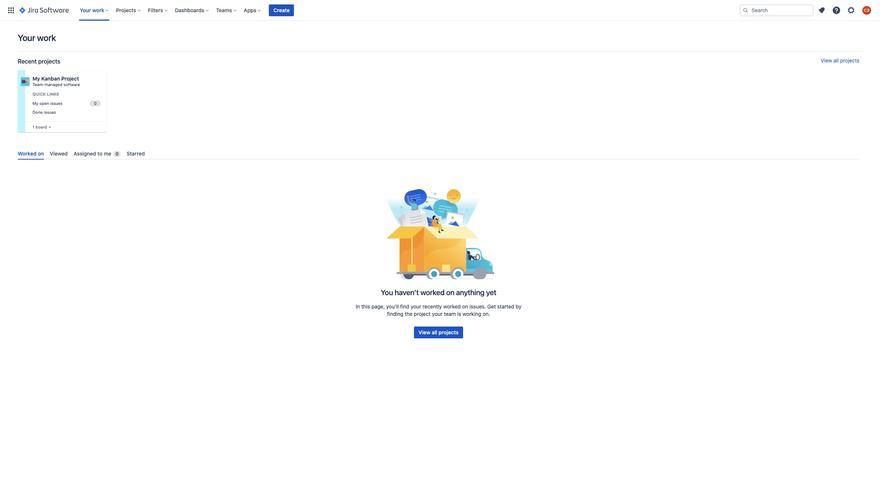 Task type: describe. For each thing, give the bounding box(es) containing it.
anything
[[456, 288, 485, 297]]

you'll
[[386, 303, 399, 310]]

search image
[[743, 7, 749, 13]]

1 vertical spatial your
[[432, 311, 443, 317]]

yet
[[486, 288, 496, 297]]

filters button
[[146, 4, 171, 16]]

team-
[[33, 82, 45, 87]]

dashboards button
[[173, 4, 212, 16]]

me
[[104, 150, 111, 157]]

your work inside dropdown button
[[80, 7, 104, 13]]

projects button
[[114, 4, 144, 16]]

your profile and settings image
[[863, 6, 871, 15]]

your inside dropdown button
[[80, 7, 91, 13]]

dashboards
[[175, 7, 204, 13]]

viewed
[[50, 150, 68, 157]]

done
[[33, 110, 43, 115]]

issues inside "link"
[[50, 101, 63, 106]]

worked on
[[18, 150, 44, 157]]

quick links
[[33, 92, 59, 96]]

0 horizontal spatial projects
[[38, 58, 60, 65]]

0 horizontal spatial view all projects link
[[414, 327, 463, 339]]

primary element
[[4, 0, 740, 21]]

0 horizontal spatial your work
[[18, 33, 56, 43]]

0 horizontal spatial view
[[419, 329, 430, 336]]

managed
[[45, 82, 62, 87]]

1
[[33, 124, 34, 129]]

your work button
[[78, 4, 112, 16]]

on inside "tab list"
[[38, 150, 44, 157]]

the
[[405, 311, 413, 317]]

0 horizontal spatial your
[[411, 303, 421, 310]]

board image
[[47, 124, 53, 130]]

issues.
[[470, 303, 486, 310]]

in this page, you'll find your recently worked on issues. get started by finding the project your team is working on.
[[356, 303, 522, 317]]

1 board
[[33, 124, 47, 129]]

worked inside in this page, you'll find your recently worked on issues. get started by finding the project your team is working on.
[[443, 303, 461, 310]]

by
[[516, 303, 522, 310]]

board
[[36, 124, 47, 129]]

banner containing your work
[[0, 0, 880, 21]]

recent
[[18, 58, 37, 65]]

on.
[[483, 311, 490, 317]]

done issues
[[33, 110, 56, 115]]

tab list containing worked on
[[15, 147, 863, 160]]

links
[[47, 92, 59, 96]]

open
[[39, 101, 49, 106]]

recently
[[423, 303, 442, 310]]

this
[[361, 303, 370, 310]]

filters
[[148, 7, 163, 13]]



Task type: vqa. For each thing, say whether or not it's contained in the screenshot.
leftmost view all projects
yes



Task type: locate. For each thing, give the bounding box(es) containing it.
0 vertical spatial view all projects
[[821, 57, 860, 64]]

projects
[[116, 7, 136, 13]]

your work
[[80, 7, 104, 13], [18, 33, 56, 43]]

1 horizontal spatial work
[[92, 7, 104, 13]]

0 horizontal spatial your
[[18, 33, 35, 43]]

get
[[487, 303, 496, 310]]

0 vertical spatial your
[[411, 303, 421, 310]]

1 horizontal spatial projects
[[439, 329, 459, 336]]

0 vertical spatial issues
[[50, 101, 63, 106]]

0 vertical spatial view all projects link
[[821, 57, 860, 65]]

team
[[444, 311, 456, 317]]

1 vertical spatial worked
[[443, 303, 461, 310]]

worked
[[18, 150, 36, 157]]

issues down the my open issues
[[44, 110, 56, 115]]

my open issues link
[[31, 99, 102, 108]]

2 vertical spatial on
[[462, 303, 468, 310]]

issues down links
[[50, 101, 63, 106]]

0 vertical spatial on
[[38, 150, 44, 157]]

on
[[38, 150, 44, 157], [446, 288, 455, 297], [462, 303, 468, 310]]

recent projects
[[18, 58, 60, 65]]

your
[[80, 7, 91, 13], [18, 33, 35, 43]]

my for open
[[33, 101, 38, 106]]

1 horizontal spatial your
[[432, 311, 443, 317]]

to
[[98, 150, 102, 157]]

1 horizontal spatial your work
[[80, 7, 104, 13]]

finding
[[387, 311, 403, 317]]

starred
[[127, 150, 145, 157]]

0 horizontal spatial work
[[37, 33, 56, 43]]

your up project
[[411, 303, 421, 310]]

page,
[[372, 303, 385, 310]]

assigned
[[74, 150, 96, 157]]

project
[[61, 75, 79, 82]]

0 vertical spatial worked
[[421, 288, 445, 297]]

0 horizontal spatial view all projects
[[419, 329, 459, 336]]

my
[[33, 75, 40, 82], [33, 101, 38, 106]]

work inside dropdown button
[[92, 7, 104, 13]]

1 horizontal spatial view all projects
[[821, 57, 860, 64]]

your down recently
[[432, 311, 443, 317]]

you haven't worked on anything yet
[[381, 288, 496, 297]]

your work up recent projects
[[18, 33, 56, 43]]

create button
[[269, 4, 294, 16]]

jira software image
[[19, 6, 69, 15], [19, 6, 69, 15]]

0 vertical spatial your work
[[80, 7, 104, 13]]

all
[[834, 57, 839, 64], [432, 329, 437, 336]]

my inside my open issues "link"
[[33, 101, 38, 106]]

0 vertical spatial work
[[92, 7, 104, 13]]

1 horizontal spatial view all projects link
[[821, 57, 860, 65]]

0 vertical spatial view
[[821, 57, 832, 64]]

my inside my kanban project team-managed software
[[33, 75, 40, 82]]

your work left projects at the left top
[[80, 7, 104, 13]]

my up team-
[[33, 75, 40, 82]]

work
[[92, 7, 104, 13], [37, 33, 56, 43]]

1 vertical spatial view all projects
[[419, 329, 459, 336]]

project
[[414, 311, 431, 317]]

settings image
[[847, 6, 856, 15]]

started
[[497, 303, 514, 310]]

help image
[[832, 6, 841, 15]]

view
[[821, 57, 832, 64], [419, 329, 430, 336]]

1 horizontal spatial view
[[821, 57, 832, 64]]

worked up team
[[443, 303, 461, 310]]

in
[[356, 303, 360, 310]]

1 horizontal spatial on
[[446, 288, 455, 297]]

create
[[273, 7, 290, 13]]

my kanban project team-managed software
[[33, 75, 80, 87]]

1 vertical spatial all
[[432, 329, 437, 336]]

1 horizontal spatial your
[[80, 7, 91, 13]]

on left anything
[[446, 288, 455, 297]]

Search field
[[740, 4, 814, 16]]

my for kanban
[[33, 75, 40, 82]]

quick
[[33, 92, 46, 96]]

1 vertical spatial view
[[419, 329, 430, 336]]

banner
[[0, 0, 880, 21]]

work left projects at the left top
[[92, 7, 104, 13]]

1 vertical spatial my
[[33, 101, 38, 106]]

tab list
[[15, 147, 863, 160]]

is
[[457, 311, 461, 317]]

apps button
[[242, 4, 264, 16]]

apps
[[244, 7, 257, 13]]

my open issues
[[33, 101, 63, 106]]

teams button
[[214, 4, 239, 16]]

0
[[116, 151, 118, 157]]

your
[[411, 303, 421, 310], [432, 311, 443, 317]]

1 vertical spatial on
[[446, 288, 455, 297]]

2 my from the top
[[33, 101, 38, 106]]

1 vertical spatial your
[[18, 33, 35, 43]]

1 vertical spatial your work
[[18, 33, 56, 43]]

0 horizontal spatial all
[[432, 329, 437, 336]]

1 horizontal spatial all
[[834, 57, 839, 64]]

haven't
[[395, 288, 419, 297]]

0 vertical spatial your
[[80, 7, 91, 13]]

working
[[463, 311, 481, 317]]

1 board button
[[31, 123, 53, 131]]

0 vertical spatial my
[[33, 75, 40, 82]]

1 my from the top
[[33, 75, 40, 82]]

worked
[[421, 288, 445, 297], [443, 303, 461, 310]]

1 vertical spatial issues
[[44, 110, 56, 115]]

projects
[[840, 57, 860, 64], [38, 58, 60, 65], [439, 329, 459, 336]]

find
[[400, 303, 409, 310]]

issues
[[50, 101, 63, 106], [44, 110, 56, 115]]

0 horizontal spatial on
[[38, 150, 44, 157]]

done issues link
[[31, 108, 102, 117]]

0 vertical spatial all
[[834, 57, 839, 64]]

on up 'working'
[[462, 303, 468, 310]]

software
[[63, 82, 80, 87]]

you
[[381, 288, 393, 297]]

on right worked
[[38, 150, 44, 157]]

assigned to me
[[74, 150, 111, 157]]

appswitcher icon image
[[7, 6, 16, 15]]

1 vertical spatial work
[[37, 33, 56, 43]]

1 vertical spatial view all projects link
[[414, 327, 463, 339]]

view all projects link
[[821, 57, 860, 65], [414, 327, 463, 339]]

my left the 'open'
[[33, 101, 38, 106]]

view all projects
[[821, 57, 860, 64], [419, 329, 459, 336]]

work up recent projects
[[37, 33, 56, 43]]

on inside in this page, you'll find your recently worked on issues. get started by finding the project your team is working on.
[[462, 303, 468, 310]]

worked up recently
[[421, 288, 445, 297]]

2 horizontal spatial projects
[[840, 57, 860, 64]]

kanban
[[41, 75, 60, 82]]

2 horizontal spatial on
[[462, 303, 468, 310]]

notifications image
[[818, 6, 826, 15]]

teams
[[216, 7, 232, 13]]



